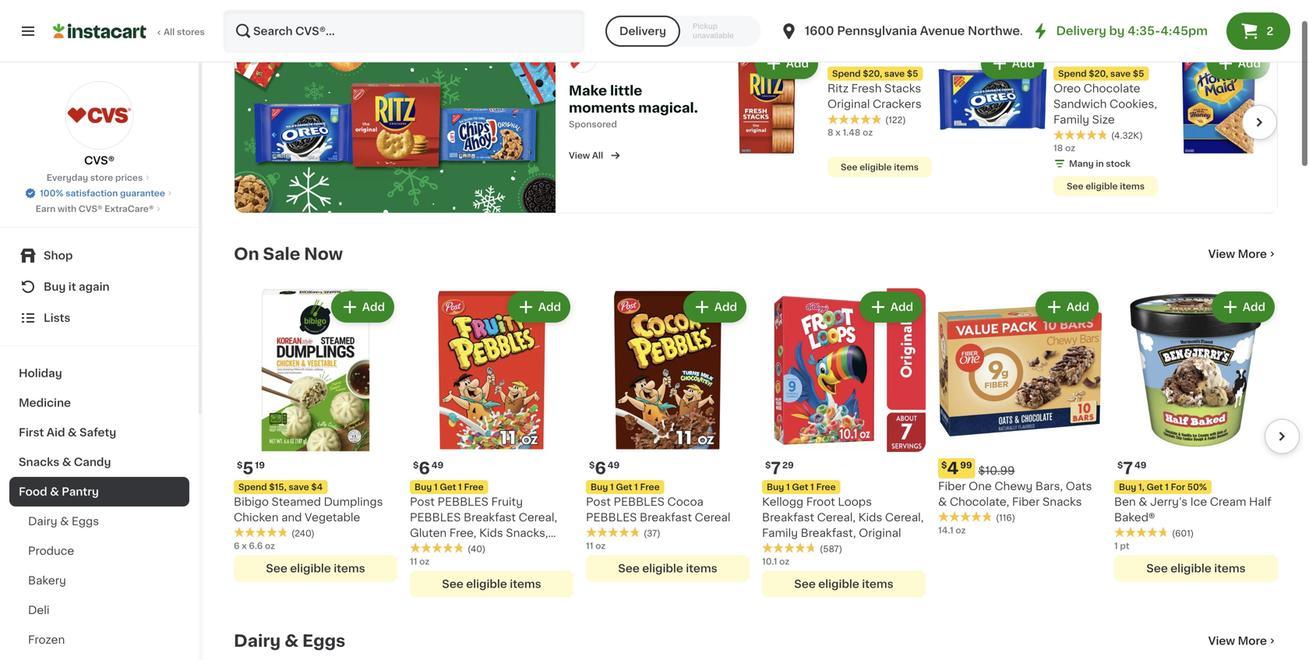 Task type: vqa. For each thing, say whether or not it's contained in the screenshot.


Task type: describe. For each thing, give the bounding box(es) containing it.
bars,
[[1036, 481, 1063, 492]]

holiday link
[[9, 359, 189, 388]]

post for post pebbles fruity pebbles breakfast cereal, gluten free, kids snacks, small cereal box
[[410, 496, 435, 507]]

crackers
[[873, 99, 922, 110]]

11 for post pebbles fruity pebbles breakfast cereal, gluten free, kids snacks, small cereal box
[[410, 557, 417, 566]]

49 for ben & jerry's ice cream half baked®
[[1135, 461, 1147, 469]]

$10.99
[[979, 465, 1015, 476]]

& inside $ 4 99 $10.99 fiber one chewy bars, oats & chocolate, fiber snacks
[[938, 496, 947, 507]]

8 x 1.48 oz
[[828, 128, 873, 137]]

(40)
[[468, 545, 486, 553]]

view more for on sale now
[[1209, 248, 1267, 259]]

11 for post pebbles cocoa pebbles breakfast cereal
[[586, 542, 593, 550]]

eligible for bibigo steamed dumplings chicken and vegetable
[[290, 563, 331, 574]]

10.1
[[762, 557, 777, 566]]

oz right '1.48'
[[863, 128, 873, 137]]

on sale now link
[[234, 245, 343, 263]]

see eligible items button down in
[[1054, 176, 1158, 197]]

buy for kellogg froot loops breakfast cereal, kids cereal, family breakfast, original
[[767, 483, 784, 491]]

see eligible items button down '1.48'
[[828, 157, 932, 177]]

everyday store prices link
[[47, 171, 152, 184]]

2
[[1267, 26, 1274, 37]]

save for 5
[[885, 69, 905, 78]]

many in stock
[[1069, 159, 1131, 168]]

and
[[281, 512, 302, 523]]

little
[[610, 84, 643, 98]]

0 vertical spatial eggs
[[72, 516, 99, 527]]

49 for post pebbles cocoa pebbles breakfast cereal
[[608, 461, 620, 469]]

see eligible items down in
[[1067, 182, 1145, 191]]

spend inside item carousel region
[[239, 483, 267, 491]]

free,
[[450, 527, 477, 538]]

eligible for post pebbles cocoa pebbles breakfast cereal
[[642, 563, 683, 574]]

produce link
[[9, 536, 189, 566]]

oats
[[1066, 481, 1092, 492]]

eligible for kellogg froot loops breakfast cereal, kids cereal, family breakfast, original
[[819, 579, 860, 589]]

earn with cvs® extracare®
[[36, 205, 154, 213]]

delivery by 4:35-4:45pm link
[[1032, 22, 1208, 41]]

vegetable
[[305, 512, 360, 523]]

delivery button
[[606, 16, 680, 47]]

kids inside the kellogg froot loops breakfast cereal, kids cereal, family breakfast, original
[[859, 512, 883, 523]]

ben & jerry's ice cream half baked®
[[1115, 496, 1272, 523]]

14.1
[[938, 526, 954, 534]]

buy for post pebbles cocoa pebbles breakfast cereal
[[591, 483, 608, 491]]

chicken
[[234, 512, 279, 523]]

chewy
[[995, 481, 1033, 492]]

delivery for delivery
[[620, 26, 666, 37]]

items for bibigo steamed dumplings chicken and vegetable
[[334, 563, 365, 574]]

1 pt
[[1115, 542, 1130, 550]]

gluten
[[410, 527, 447, 538]]

items for post pebbles fruity pebbles breakfast cereal, gluten free, kids snacks, small cereal box
[[510, 579, 541, 589]]

$5 for 5
[[907, 69, 918, 78]]

items down stock
[[1120, 182, 1145, 191]]

see for ben & jerry's ice cream half baked®
[[1147, 563, 1168, 574]]

more for on sale now
[[1238, 248, 1267, 259]]

eligible for post pebbles fruity pebbles breakfast cereal, gluten free, kids snacks, small cereal box
[[466, 579, 507, 589]]

prices
[[115, 173, 143, 182]]

free for fruity
[[464, 483, 484, 491]]

spend $15, save $4
[[239, 483, 323, 491]]

half
[[1249, 496, 1272, 507]]

by
[[1110, 25, 1125, 37]]

magical.
[[639, 101, 698, 115]]

buy for post pebbles fruity pebbles breakfast cereal, gluten free, kids snacks, small cereal box
[[415, 483, 432, 491]]

snacks inside $ 4 99 $10.99 fiber one chewy bars, oats & chocolate, fiber snacks
[[1043, 496, 1082, 507]]

1600 pennsylvania avenue northwest button
[[780, 9, 1032, 53]]

shop link
[[9, 240, 189, 271]]

see eligible items for bibigo steamed dumplings chicken and vegetable
[[266, 563, 365, 574]]

pennsylvania
[[837, 25, 917, 37]]

$ 6 49 for post pebbles cocoa pebbles breakfast cereal
[[589, 460, 620, 476]]

see down the 8 x 1.48 oz
[[841, 163, 858, 172]]

6 for post pebbles fruity pebbles breakfast cereal, gluten free, kids snacks, small cereal box
[[419, 460, 430, 476]]

oz for post pebbles cocoa pebbles breakfast cereal
[[596, 542, 606, 550]]

ritz
[[828, 83, 849, 94]]

1 vertical spatial eggs
[[302, 633, 346, 649]]

see for post pebbles cocoa pebbles breakfast cereal
[[618, 563, 640, 574]]

18
[[1054, 144, 1063, 152]]

$4
[[311, 483, 323, 491]]

instacart logo image
[[53, 22, 147, 41]]

bakery
[[28, 575, 66, 586]]

spo
[[569, 120, 586, 129]]

get for fruity
[[440, 483, 456, 491]]

(122)
[[885, 116, 906, 124]]

first aid & safety
[[19, 427, 116, 438]]

post pebbles fruity pebbles breakfast cereal, gluten free, kids snacks, small cereal box
[[410, 496, 557, 554]]

bibigo steamed dumplings chicken and vegetable
[[234, 496, 383, 523]]

6 x 6.6 oz
[[234, 542, 275, 550]]

items for ben & jerry's ice cream half baked®
[[1215, 563, 1246, 574]]

see eligible items for kellogg froot loops breakfast cereal, kids cereal, family breakfast, original
[[794, 579, 894, 589]]

7 for kellogg froot loops breakfast cereal, kids cereal, family breakfast, original
[[771, 460, 781, 476]]

view for dairy & eggs
[[1209, 635, 1236, 646]]

nsored
[[586, 120, 617, 129]]

deli
[[28, 605, 49, 616]]

view more link for eggs
[[1209, 633, 1278, 649]]

store
[[90, 173, 113, 182]]

0 vertical spatial fiber
[[938, 481, 966, 492]]

1 vertical spatial all
[[592, 151, 603, 160]]

$ 5 19
[[237, 460, 265, 476]]

$ 7 29
[[765, 460, 794, 476]]

earn
[[36, 205, 56, 213]]

box
[[481, 543, 502, 554]]

food & pantry
[[19, 486, 99, 497]]

1 vertical spatial dairy & eggs
[[234, 633, 346, 649]]

$ 6 49 for post pebbles fruity pebbles breakfast cereal, gluten free, kids snacks, small cereal box
[[413, 460, 444, 476]]

lists link
[[9, 302, 189, 334]]

sale
[[263, 246, 300, 262]]

see down many
[[1067, 182, 1084, 191]]

jerry's
[[1151, 496, 1188, 507]]

dairy & eggs link for the view more link related to eggs
[[234, 632, 346, 650]]

x for bibigo steamed dumplings chicken and vegetable
[[242, 542, 247, 550]]

buy 1 get 1 free for kellogg froot loops breakfast cereal, kids cereal, family breakfast, original
[[767, 483, 836, 491]]

nabisco image
[[569, 45, 597, 73]]

see eligible items down '1.48'
[[841, 163, 919, 172]]

0 horizontal spatial dairy
[[28, 516, 57, 527]]

100%
[[40, 189, 64, 198]]

on
[[234, 246, 259, 262]]

buy 1 get 1 free for post pebbles fruity pebbles breakfast cereal, gluten free, kids snacks, small cereal box
[[415, 483, 484, 491]]

5 inside 5 spend $20, save $5 ritz fresh stacks original crackers
[[837, 47, 847, 63]]

1600
[[805, 25, 834, 37]]

original inside 5 spend $20, save $5 ritz fresh stacks original crackers
[[828, 99, 870, 110]]

satisfaction
[[66, 189, 118, 198]]

29
[[783, 461, 794, 469]]

(37)
[[644, 529, 661, 538]]

5 inside item carousel region
[[243, 460, 254, 476]]

snacks & candy link
[[9, 447, 189, 477]]

oz right 6.6
[[265, 542, 275, 550]]

breakfast for fruity
[[464, 512, 516, 523]]

eligible for ben & jerry's ice cream half baked®
[[1171, 563, 1212, 574]]

cookies,
[[1110, 99, 1158, 110]]

product group containing 4
[[938, 288, 1102, 536]]

produce
[[28, 546, 74, 557]]

loops
[[838, 496, 872, 507]]

on sale now
[[234, 246, 343, 262]]

$ for kellogg froot loops breakfast cereal, kids cereal, family breakfast, original
[[765, 461, 771, 469]]

0 horizontal spatial 6
[[234, 542, 240, 550]]

view for on sale now
[[1209, 248, 1236, 259]]

18 oz
[[1054, 144, 1076, 152]]

earn with cvs® extracare® link
[[36, 203, 163, 215]]

stores
[[177, 28, 205, 36]]

1.48
[[843, 128, 861, 137]]

lists
[[44, 313, 70, 323]]

holiday
[[19, 368, 62, 379]]

kellogg
[[762, 496, 804, 507]]

view more link for now
[[1209, 246, 1278, 262]]

spend for 7
[[1058, 69, 1087, 78]]

& inside ben & jerry's ice cream half baked®
[[1139, 496, 1148, 507]]

7 inside 7 spend $20, save $5 oreo chocolate sandwich cookies, family size
[[1063, 47, 1073, 63]]

stacks
[[885, 83, 921, 94]]

first aid & safety link
[[9, 418, 189, 447]]

x for ritz fresh stacks original crackers
[[836, 128, 841, 137]]

see eligible items button for post pebbles cocoa pebbles breakfast cereal
[[586, 555, 750, 582]]

service type group
[[606, 16, 761, 47]]

buy 1, get 1 for 50%
[[1119, 483, 1207, 491]]

$ for bibigo steamed dumplings chicken and vegetable
[[237, 461, 243, 469]]

cereal inside post pebbles cocoa pebbles breakfast cereal
[[695, 512, 731, 523]]

add link
[[1164, 45, 1309, 154]]

see eligible items button for ben & jerry's ice cream half baked®
[[1115, 555, 1278, 582]]

items for kellogg froot loops breakfast cereal, kids cereal, family breakfast, original
[[862, 579, 894, 589]]



Task type: locate. For each thing, give the bounding box(es) containing it.
1 horizontal spatial delivery
[[1057, 25, 1107, 37]]

0 horizontal spatial fiber
[[938, 481, 966, 492]]

see eligible items down (37)
[[618, 563, 718, 574]]

3 buy 1 get 1 free from the left
[[767, 483, 836, 491]]

50%
[[1188, 483, 1207, 491]]

6 for post pebbles cocoa pebbles breakfast cereal
[[595, 460, 606, 476]]

guarantee
[[120, 189, 165, 198]]

1 vertical spatial cereal
[[443, 543, 478, 554]]

pt
[[1120, 542, 1130, 550]]

$ for ben & jerry's ice cream half baked®
[[1118, 461, 1123, 469]]

x left 6.6
[[242, 542, 247, 550]]

$ inside $ 4 99 $10.99 fiber one chewy bars, oats & chocolate, fiber snacks
[[942, 461, 947, 469]]

1
[[434, 483, 438, 491], [458, 483, 462, 491], [610, 483, 614, 491], [635, 483, 638, 491], [786, 483, 790, 491], [811, 483, 814, 491], [1165, 483, 1169, 491], [1115, 542, 1118, 550]]

2 $20, from the left
[[1089, 69, 1109, 78]]

&
[[68, 427, 77, 438], [62, 457, 71, 468], [50, 486, 59, 497], [938, 496, 947, 507], [1139, 496, 1148, 507], [60, 516, 69, 527], [285, 633, 299, 649]]

1 vertical spatial fiber
[[1012, 496, 1040, 507]]

safety
[[79, 427, 116, 438]]

delivery inside delivery by 4:35-4:45pm link
[[1057, 25, 1107, 37]]

buy 1 get 1 free up post pebbles cocoa pebbles breakfast cereal
[[591, 483, 660, 491]]

1 horizontal spatial 49
[[608, 461, 620, 469]]

$ for post pebbles fruity pebbles breakfast cereal, gluten free, kids snacks, small cereal box
[[413, 461, 419, 469]]

1 breakfast from the left
[[464, 512, 516, 523]]

see eligible items for post pebbles cocoa pebbles breakfast cereal
[[618, 563, 718, 574]]

1 $5 from the left
[[907, 69, 918, 78]]

0 horizontal spatial family
[[762, 527, 798, 538]]

5 $ from the left
[[942, 461, 947, 469]]

1 horizontal spatial family
[[1054, 114, 1090, 125]]

eligible down '1.48'
[[860, 163, 892, 172]]

0 vertical spatial all
[[164, 28, 175, 36]]

x right 8 in the right top of the page
[[836, 128, 841, 137]]

get right 1,
[[1147, 483, 1163, 491]]

kids down loops
[[859, 512, 883, 523]]

items down the kellogg froot loops breakfast cereal, kids cereal, family breakfast, original
[[862, 579, 894, 589]]

$5 up "chocolate"
[[1133, 69, 1144, 78]]

eligible down (240)
[[290, 563, 331, 574]]

1 vertical spatial original
[[859, 527, 902, 538]]

$5 inside 7 spend $20, save $5 oreo chocolate sandwich cookies, family size
[[1133, 69, 1144, 78]]

1 horizontal spatial dairy
[[234, 633, 281, 649]]

0 vertical spatial snacks
[[19, 457, 59, 468]]

1 view more from the top
[[1209, 248, 1267, 259]]

x inside item carousel region
[[242, 542, 247, 550]]

0 horizontal spatial free
[[464, 483, 484, 491]]

None search field
[[223, 9, 585, 53]]

$20, up fresh
[[863, 69, 883, 78]]

dairy & eggs link for produce link
[[9, 507, 189, 536]]

1 horizontal spatial $ 6 49
[[589, 460, 620, 476]]

4
[[947, 460, 959, 476]]

see eligible items button down (601) on the right of the page
[[1115, 555, 1278, 582]]

2 get from the left
[[616, 483, 632, 491]]

see down free,
[[442, 579, 464, 589]]

5 spend $20, save $5 ritz fresh stacks original crackers
[[828, 47, 922, 110]]

0 vertical spatial x
[[836, 128, 841, 137]]

1 49 from the left
[[432, 461, 444, 469]]

2 horizontal spatial spend
[[1058, 69, 1087, 78]]

2 horizontal spatial 6
[[595, 460, 606, 476]]

0 horizontal spatial $ 6 49
[[413, 460, 444, 476]]

1 horizontal spatial all
[[592, 151, 603, 160]]

view more
[[1209, 248, 1267, 259], [1209, 635, 1267, 646]]

with
[[58, 205, 77, 213]]

2 view more from the top
[[1209, 635, 1267, 646]]

1 horizontal spatial fiber
[[1012, 496, 1040, 507]]

1 vertical spatial view more link
[[1209, 633, 1278, 649]]

fiber down 4
[[938, 481, 966, 492]]

2 horizontal spatial 49
[[1135, 461, 1147, 469]]

6 up post pebbles cocoa pebbles breakfast cereal
[[595, 460, 606, 476]]

see down breakfast,
[[794, 579, 816, 589]]

1 horizontal spatial 11
[[586, 542, 593, 550]]

100% satisfaction guarantee button
[[24, 184, 175, 200]]

1 vertical spatial 11 oz
[[410, 557, 430, 566]]

spend up oreo
[[1058, 69, 1087, 78]]

baked®
[[1115, 512, 1155, 523]]

eligible down (37)
[[642, 563, 683, 574]]

1 vertical spatial dairy
[[234, 633, 281, 649]]

2 horizontal spatial cereal,
[[885, 512, 924, 523]]

dairy
[[28, 516, 57, 527], [234, 633, 281, 649]]

add
[[786, 58, 809, 69], [1012, 58, 1035, 69], [1238, 58, 1261, 69], [362, 301, 385, 312], [538, 301, 561, 312], [715, 301, 737, 312], [891, 301, 914, 312], [1067, 301, 1090, 312], [1243, 301, 1266, 312]]

0 vertical spatial 5
[[837, 47, 847, 63]]

see eligible items down (601) on the right of the page
[[1147, 563, 1246, 574]]

1 vertical spatial view
[[1209, 248, 1236, 259]]

$5 for 7
[[1133, 69, 1144, 78]]

see eligible items button down (587)
[[762, 571, 926, 597]]

0 vertical spatial more
[[1238, 248, 1267, 259]]

1 cereal, from the left
[[519, 512, 557, 523]]

1 vertical spatial 5
[[243, 460, 254, 476]]

see eligible items for post pebbles fruity pebbles breakfast cereal, gluten free, kids snacks, small cereal box
[[442, 579, 541, 589]]

$ 4 99 $10.99 fiber one chewy bars, oats & chocolate, fiber snacks
[[938, 460, 1092, 507]]

family down sandwich
[[1054, 114, 1090, 125]]

for
[[1171, 483, 1186, 491]]

1 horizontal spatial post
[[586, 496, 611, 507]]

1 horizontal spatial x
[[836, 128, 841, 137]]

stock
[[1106, 159, 1131, 168]]

dumplings
[[324, 496, 383, 507]]

ben
[[1115, 496, 1136, 507]]

Search field
[[224, 11, 584, 51]]

add inside add link
[[1238, 58, 1261, 69]]

0 horizontal spatial buy 1 get 1 free
[[415, 483, 484, 491]]

1 horizontal spatial 5
[[837, 47, 847, 63]]

0 vertical spatial 11
[[586, 542, 593, 550]]

post inside "post pebbles fruity pebbles breakfast cereal, gluten free, kids snacks, small cereal box"
[[410, 496, 435, 507]]

sandwich
[[1054, 99, 1107, 110]]

0 horizontal spatial 7
[[771, 460, 781, 476]]

11 oz down post pebbles cocoa pebbles breakfast cereal
[[586, 542, 606, 550]]

(116)
[[996, 513, 1016, 522]]

1 vertical spatial snacks
[[1043, 496, 1082, 507]]

1 vertical spatial view more
[[1209, 635, 1267, 646]]

0 vertical spatial 11 oz
[[586, 542, 606, 550]]

see eligible items button down (240)
[[234, 555, 398, 582]]

0 vertical spatial cereal
[[695, 512, 731, 523]]

free up "post pebbles fruity pebbles breakfast cereal, gluten free, kids snacks, small cereal box"
[[464, 483, 484, 491]]

1 post from the left
[[410, 496, 435, 507]]

get for loops
[[792, 483, 809, 491]]

breakfast for cocoa
[[640, 512, 692, 523]]

2 horizontal spatial 7
[[1123, 460, 1133, 476]]

1 horizontal spatial buy 1 get 1 free
[[591, 483, 660, 491]]

1 get from the left
[[440, 483, 456, 491]]

oz
[[863, 128, 873, 137], [1065, 144, 1076, 152], [956, 526, 966, 534], [265, 542, 275, 550], [596, 542, 606, 550], [419, 557, 430, 566], [780, 557, 790, 566]]

3 breakfast from the left
[[762, 512, 815, 523]]

original down ritz
[[828, 99, 870, 110]]

cereal down free,
[[443, 543, 478, 554]]

save for 7
[[1111, 69, 1131, 78]]

save inside 5 spend $20, save $5 ritz fresh stacks original crackers
[[885, 69, 905, 78]]

size
[[1092, 114, 1115, 125]]

save up "chocolate"
[[1111, 69, 1131, 78]]

save inside item carousel region
[[289, 483, 309, 491]]

2 view more link from the top
[[1209, 633, 1278, 649]]

0 horizontal spatial delivery
[[620, 26, 666, 37]]

see eligible items for ben & jerry's ice cream half baked®
[[1147, 563, 1246, 574]]

cvs® logo image
[[65, 81, 134, 150]]

oz right 10.1
[[780, 557, 790, 566]]

0 vertical spatial dairy
[[28, 516, 57, 527]]

spend inside 5 spend $20, save $5 ritz fresh stacks original crackers
[[832, 69, 861, 78]]

$20, for 5
[[863, 69, 883, 78]]

view more for dairy & eggs
[[1209, 635, 1267, 646]]

11 oz for post pebbles fruity pebbles breakfast cereal, gluten free, kids snacks, small cereal box
[[410, 557, 430, 566]]

$20, up "chocolate"
[[1089, 69, 1109, 78]]

items for post pebbles cocoa pebbles breakfast cereal
[[686, 563, 718, 574]]

item carousel region
[[212, 282, 1300, 607]]

add button inside product group
[[1037, 293, 1097, 321]]

0 horizontal spatial dairy & eggs
[[28, 516, 99, 527]]

cereal, inside "post pebbles fruity pebbles breakfast cereal, gluten free, kids snacks, small cereal box"
[[519, 512, 557, 523]]

7
[[1063, 47, 1073, 63], [771, 460, 781, 476], [1123, 460, 1133, 476]]

more
[[1238, 248, 1267, 259], [1238, 635, 1267, 646]]

eligible down (587)
[[819, 579, 860, 589]]

items left 10.1
[[686, 563, 718, 574]]

2 49 from the left
[[608, 461, 620, 469]]

0 vertical spatial cvs®
[[84, 155, 115, 166]]

4 $ from the left
[[765, 461, 771, 469]]

1 vertical spatial cvs®
[[79, 205, 102, 213]]

$20, for 7
[[1089, 69, 1109, 78]]

buy left it
[[44, 281, 66, 292]]

1 $ from the left
[[237, 461, 243, 469]]

49 inside $ 7 49
[[1135, 461, 1147, 469]]

first
[[19, 427, 44, 438]]

2 $5 from the left
[[1133, 69, 1144, 78]]

items down the cream
[[1215, 563, 1246, 574]]

buy inside buy it again link
[[44, 281, 66, 292]]

more for dairy & eggs
[[1238, 635, 1267, 646]]

get for cocoa
[[616, 483, 632, 491]]

3 49 from the left
[[1135, 461, 1147, 469]]

1 vertical spatial dairy & eggs link
[[234, 632, 346, 650]]

delivery
[[1057, 25, 1107, 37], [620, 26, 666, 37]]

0 vertical spatial family
[[1054, 114, 1090, 125]]

2 post from the left
[[586, 496, 611, 507]]

see for bibigo steamed dumplings chicken and vegetable
[[266, 563, 287, 574]]

snacks up the food
[[19, 457, 59, 468]]

breakfast down kellogg
[[762, 512, 815, 523]]

2 $ from the left
[[413, 461, 419, 469]]

11 down small
[[410, 557, 417, 566]]

oz right 18
[[1065, 144, 1076, 152]]

0 horizontal spatial 5
[[243, 460, 254, 476]]

$ 7 49
[[1118, 460, 1147, 476]]

items
[[894, 163, 919, 172], [1120, 182, 1145, 191], [334, 563, 365, 574], [686, 563, 718, 574], [1215, 563, 1246, 574], [510, 579, 541, 589], [862, 579, 894, 589]]

1 vertical spatial more
[[1238, 635, 1267, 646]]

buy for ben & jerry's ice cream half baked®
[[1119, 483, 1137, 491]]

all left the stores
[[164, 28, 175, 36]]

see for post pebbles fruity pebbles breakfast cereal, gluten free, kids snacks, small cereal box
[[442, 579, 464, 589]]

$ inside $ 5 19
[[237, 461, 243, 469]]

cereal,
[[519, 512, 557, 523], [817, 512, 856, 523], [885, 512, 924, 523]]

many
[[1069, 159, 1094, 168]]

oz right 14.1
[[956, 526, 966, 534]]

2 horizontal spatial free
[[816, 483, 836, 491]]

1 vertical spatial family
[[762, 527, 798, 538]]

frozen
[[28, 634, 65, 645]]

spend
[[832, 69, 861, 78], [1058, 69, 1087, 78], [239, 483, 267, 491]]

0 horizontal spatial post
[[410, 496, 435, 507]]

7 for ben & jerry's ice cream half baked®
[[1123, 460, 1133, 476]]

2 button
[[1227, 12, 1291, 50]]

spend for 5
[[832, 69, 861, 78]]

free for loops
[[816, 483, 836, 491]]

(4.32k)
[[1111, 131, 1143, 140]]

post inside post pebbles cocoa pebbles breakfast cereal
[[586, 496, 611, 507]]

1 horizontal spatial dairy & eggs
[[234, 633, 346, 649]]

2 horizontal spatial save
[[1111, 69, 1131, 78]]

49 up post pebbles cocoa pebbles breakfast cereal
[[608, 461, 620, 469]]

see eligible items button for bibigo steamed dumplings chicken and vegetable
[[234, 555, 398, 582]]

3 $ from the left
[[589, 461, 595, 469]]

1 horizontal spatial cereal,
[[817, 512, 856, 523]]

delivery left the by
[[1057, 25, 1107, 37]]

$ for post pebbles cocoa pebbles breakfast cereal
[[589, 461, 595, 469]]

1 vertical spatial 11
[[410, 557, 417, 566]]

medicine
[[19, 398, 71, 408]]

$5 inside 5 spend $20, save $5 ritz fresh stacks original crackers
[[907, 69, 918, 78]]

2 more from the top
[[1238, 635, 1267, 646]]

0 horizontal spatial cereal,
[[519, 512, 557, 523]]

0 vertical spatial dairy & eggs
[[28, 516, 99, 527]]

family
[[1054, 114, 1090, 125], [762, 527, 798, 538]]

all stores link
[[53, 9, 206, 53]]

2 free from the left
[[640, 483, 660, 491]]

1 buy 1 get 1 free from the left
[[415, 483, 484, 491]]

see eligible items button
[[828, 157, 932, 177], [1054, 176, 1158, 197], [234, 555, 398, 582], [586, 555, 750, 582], [1115, 555, 1278, 582], [410, 571, 574, 597], [762, 571, 926, 597]]

0 vertical spatial view more
[[1209, 248, 1267, 259]]

11 oz down small
[[410, 557, 430, 566]]

see for kellogg froot loops breakfast cereal, kids cereal, family breakfast, original
[[794, 579, 816, 589]]

oz for fiber one chewy bars, oats & chocolate, fiber snacks
[[956, 526, 966, 534]]

0 horizontal spatial 11 oz
[[410, 557, 430, 566]]

breakfast inside the kellogg froot loops breakfast cereal, kids cereal, family breakfast, original
[[762, 512, 815, 523]]

0 horizontal spatial save
[[289, 483, 309, 491]]

1 horizontal spatial 7
[[1063, 47, 1073, 63]]

(240)
[[292, 529, 315, 538]]

1 free from the left
[[464, 483, 484, 491]]

items down (122)
[[894, 163, 919, 172]]

see down baked®
[[1147, 563, 1168, 574]]

fruity
[[491, 496, 523, 507]]

1 horizontal spatial breakfast
[[640, 512, 692, 523]]

4 get from the left
[[1147, 483, 1163, 491]]

3 cereal, from the left
[[885, 512, 924, 523]]

49 up 'gluten'
[[432, 461, 444, 469]]

deli link
[[9, 595, 189, 625]]

breakfast inside post pebbles cocoa pebbles breakfast cereal
[[640, 512, 692, 523]]

original inside the kellogg froot loops breakfast cereal, kids cereal, family breakfast, original
[[859, 527, 902, 538]]

0 horizontal spatial kids
[[479, 527, 503, 538]]

cvs® inside 'link'
[[79, 205, 102, 213]]

0 vertical spatial dairy & eggs link
[[9, 507, 189, 536]]

$ inside $ 7 29
[[765, 461, 771, 469]]

eligible down (601) on the right of the page
[[1171, 563, 1212, 574]]

7 up oreo
[[1063, 47, 1073, 63]]

oreo
[[1054, 83, 1081, 94]]

original down loops
[[859, 527, 902, 538]]

kids inside "post pebbles fruity pebbles breakfast cereal, gluten free, kids snacks, small cereal box"
[[479, 527, 503, 538]]

one
[[969, 481, 992, 492]]

buy left 1,
[[1119, 483, 1137, 491]]

snacks & candy
[[19, 457, 111, 468]]

nabisco holiday image
[[235, 32, 556, 213]]

snacks,
[[506, 527, 548, 538]]

5 up ritz
[[837, 47, 847, 63]]

free up post pebbles cocoa pebbles breakfast cereal
[[640, 483, 660, 491]]

all down the nsored
[[592, 151, 603, 160]]

1 vertical spatial x
[[242, 542, 247, 550]]

$
[[237, 461, 243, 469], [413, 461, 419, 469], [589, 461, 595, 469], [765, 461, 771, 469], [942, 461, 947, 469], [1118, 461, 1123, 469]]

save inside 7 spend $20, save $5 oreo chocolate sandwich cookies, family size
[[1111, 69, 1131, 78]]

aid
[[47, 427, 65, 438]]

11 down post pebbles cocoa pebbles breakfast cereal
[[586, 542, 593, 550]]

items down snacks,
[[510, 579, 541, 589]]

1 horizontal spatial free
[[640, 483, 660, 491]]

product group
[[712, 45, 932, 181], [938, 45, 1158, 200], [234, 288, 398, 582], [410, 288, 574, 597], [586, 288, 750, 582], [762, 288, 926, 597], [938, 288, 1102, 536], [1115, 288, 1278, 582]]

all inside all stores "link"
[[164, 28, 175, 36]]

2 buy 1 get 1 free from the left
[[591, 483, 660, 491]]

1 horizontal spatial 6
[[419, 460, 430, 476]]

cvs® down satisfaction
[[79, 205, 102, 213]]

$5 up stacks
[[907, 69, 918, 78]]

get up kellogg
[[792, 483, 809, 491]]

delivery up little in the top left of the page
[[620, 26, 666, 37]]

oz for kellogg froot loops breakfast cereal, kids cereal, family breakfast, original
[[780, 557, 790, 566]]

1 horizontal spatial spend
[[832, 69, 861, 78]]

avenue
[[920, 25, 965, 37]]

froot
[[806, 496, 835, 507]]

$20, inside 7 spend $20, save $5 oreo chocolate sandwich cookies, family size
[[1089, 69, 1109, 78]]

0 horizontal spatial eggs
[[72, 516, 99, 527]]

0 vertical spatial original
[[828, 99, 870, 110]]

family up the 10.1 oz
[[762, 527, 798, 538]]

1 $20, from the left
[[863, 69, 883, 78]]

buy 1 get 1 free
[[415, 483, 484, 491], [591, 483, 660, 491], [767, 483, 836, 491]]

dairy & eggs
[[28, 516, 99, 527], [234, 633, 346, 649]]

cereal down cocoa
[[695, 512, 731, 523]]

0 horizontal spatial cereal
[[443, 543, 478, 554]]

6 left 6.6
[[234, 542, 240, 550]]

1 horizontal spatial 11 oz
[[586, 542, 606, 550]]

spend up bibigo
[[239, 483, 267, 491]]

2 $ 6 49 from the left
[[589, 460, 620, 476]]

oz for oreo chocolate sandwich cookies, family size
[[1065, 144, 1076, 152]]

see eligible items down box on the left of the page
[[442, 579, 541, 589]]

in
[[1096, 159, 1104, 168]]

buy 1 get 1 free for post pebbles cocoa pebbles breakfast cereal
[[591, 483, 660, 491]]

food
[[19, 486, 47, 497]]

family inside 7 spend $20, save $5 oreo chocolate sandwich cookies, family size
[[1054, 114, 1090, 125]]

free for cocoa
[[640, 483, 660, 491]]

oz for post pebbles fruity pebbles breakfast cereal, gluten free, kids snacks, small cereal box
[[419, 557, 430, 566]]

0 horizontal spatial breakfast
[[464, 512, 516, 523]]

49 up 1,
[[1135, 461, 1147, 469]]

see eligible items button for kellogg froot loops breakfast cereal, kids cereal, family breakfast, original
[[762, 571, 926, 597]]

0 vertical spatial kids
[[859, 512, 883, 523]]

breakfast up (37)
[[640, 512, 692, 523]]

breakfast inside "post pebbles fruity pebbles breakfast cereal, gluten free, kids snacks, small cereal box"
[[464, 512, 516, 523]]

eligible down in
[[1086, 182, 1118, 191]]

0 horizontal spatial $20,
[[863, 69, 883, 78]]

$4.99 original price: $10.99 element
[[938, 458, 1102, 478]]

spend up ritz
[[832, 69, 861, 78]]

$ 6 49 up post pebbles cocoa pebbles breakfast cereal
[[589, 460, 620, 476]]

0 horizontal spatial all
[[164, 28, 175, 36]]

all
[[164, 28, 175, 36], [592, 151, 603, 160]]

post for post pebbles cocoa pebbles breakfast cereal
[[586, 496, 611, 507]]

49
[[432, 461, 444, 469], [608, 461, 620, 469], [1135, 461, 1147, 469]]

save up stacks
[[885, 69, 905, 78]]

make
[[569, 84, 607, 98]]

10.1 oz
[[762, 557, 790, 566]]

3 get from the left
[[792, 483, 809, 491]]

oz down small
[[419, 557, 430, 566]]

fiber
[[938, 481, 966, 492], [1012, 496, 1040, 507]]

1 horizontal spatial save
[[885, 69, 905, 78]]

items down vegetable
[[334, 563, 365, 574]]

see down 6 x 6.6 oz
[[266, 563, 287, 574]]

0 horizontal spatial 11
[[410, 557, 417, 566]]

see down post pebbles cocoa pebbles breakfast cereal
[[618, 563, 640, 574]]

2 cereal, from the left
[[817, 512, 856, 523]]

6 up 'gluten'
[[419, 460, 430, 476]]

0 horizontal spatial x
[[242, 542, 247, 550]]

0 vertical spatial view more link
[[1209, 246, 1278, 262]]

eligible down box on the left of the page
[[466, 579, 507, 589]]

get
[[440, 483, 456, 491], [616, 483, 632, 491], [792, 483, 809, 491], [1147, 483, 1163, 491]]

(601)
[[1172, 529, 1194, 538]]

1 view more link from the top
[[1209, 246, 1278, 262]]

0 horizontal spatial dairy & eggs link
[[9, 507, 189, 536]]

small
[[410, 543, 440, 554]]

1 horizontal spatial dairy & eggs link
[[234, 632, 346, 650]]

0 vertical spatial view
[[569, 151, 590, 160]]

get up free,
[[440, 483, 456, 491]]

11 oz for post pebbles cocoa pebbles breakfast cereal
[[586, 542, 606, 550]]

medicine link
[[9, 388, 189, 418]]

fiber down chewy
[[1012, 496, 1040, 507]]

spend inside 7 spend $20, save $5 oreo chocolate sandwich cookies, family size
[[1058, 69, 1087, 78]]

oz down post pebbles cocoa pebbles breakfast cereal
[[596, 542, 606, 550]]

1 more from the top
[[1238, 248, 1267, 259]]

kids up box on the left of the page
[[479, 527, 503, 538]]

see eligible items button for post pebbles fruity pebbles breakfast cereal, gluten free, kids snacks, small cereal box
[[410, 571, 574, 597]]

2 horizontal spatial buy 1 get 1 free
[[767, 483, 836, 491]]

1 $ 6 49 from the left
[[413, 460, 444, 476]]

free
[[464, 483, 484, 491], [640, 483, 660, 491], [816, 483, 836, 491]]

moments
[[569, 101, 635, 115]]

see eligible items button down (37)
[[586, 555, 750, 582]]

buy up post pebbles cocoa pebbles breakfast cereal
[[591, 483, 608, 491]]

frozen link
[[9, 625, 189, 655]]

1 horizontal spatial $20,
[[1089, 69, 1109, 78]]

3 free from the left
[[816, 483, 836, 491]]

delivery for delivery by 4:35-4:45pm
[[1057, 25, 1107, 37]]

2 vertical spatial view
[[1209, 635, 1236, 646]]

1 horizontal spatial eggs
[[302, 633, 346, 649]]

cereal inside "post pebbles fruity pebbles breakfast cereal, gluten free, kids snacks, small cereal box"
[[443, 543, 478, 554]]

see eligible items down (587)
[[794, 579, 894, 589]]

0 horizontal spatial snacks
[[19, 457, 59, 468]]

2 horizontal spatial breakfast
[[762, 512, 815, 523]]

6 $ from the left
[[1118, 461, 1123, 469]]

8
[[828, 128, 834, 137]]

0 horizontal spatial $5
[[907, 69, 918, 78]]

get for jerry's
[[1147, 483, 1163, 491]]

chocolate,
[[950, 496, 1010, 507]]

$ inside $ 7 49
[[1118, 461, 1123, 469]]

eligible
[[860, 163, 892, 172], [1086, 182, 1118, 191], [290, 563, 331, 574], [642, 563, 683, 574], [1171, 563, 1212, 574], [466, 579, 507, 589], [819, 579, 860, 589]]

see eligible items button down box on the left of the page
[[410, 571, 574, 597]]

cvs® up 'everyday store prices' link
[[84, 155, 115, 166]]

49 for post pebbles fruity pebbles breakfast cereal, gluten free, kids snacks, small cereal box
[[432, 461, 444, 469]]

11
[[586, 542, 593, 550], [410, 557, 417, 566]]

2 breakfast from the left
[[640, 512, 692, 523]]

buy 1 get 1 free up kellogg
[[767, 483, 836, 491]]

0 horizontal spatial 49
[[432, 461, 444, 469]]

delivery by 4:35-4:45pm
[[1057, 25, 1208, 37]]

family inside the kellogg froot loops breakfast cereal, kids cereal, family breakfast, original
[[762, 527, 798, 538]]

7 up 'ben'
[[1123, 460, 1133, 476]]

1 horizontal spatial kids
[[859, 512, 883, 523]]

post pebbles cocoa pebbles breakfast cereal
[[586, 496, 731, 523]]

1 horizontal spatial snacks
[[1043, 496, 1082, 507]]

buy up 'gluten'
[[415, 483, 432, 491]]

4:45pm
[[1161, 25, 1208, 37]]

see eligible items down (240)
[[266, 563, 365, 574]]

delivery inside delivery button
[[620, 26, 666, 37]]

snacks down the bars,
[[1043, 496, 1082, 507]]

get up post pebbles cocoa pebbles breakfast cereal
[[616, 483, 632, 491]]

$20, inside 5 spend $20, save $5 ritz fresh stacks original crackers
[[863, 69, 883, 78]]

5 left 19 at the bottom left of the page
[[243, 460, 254, 476]]

cocoa
[[668, 496, 704, 507]]

buy it again link
[[9, 271, 189, 302]]

1 vertical spatial kids
[[479, 527, 503, 538]]



